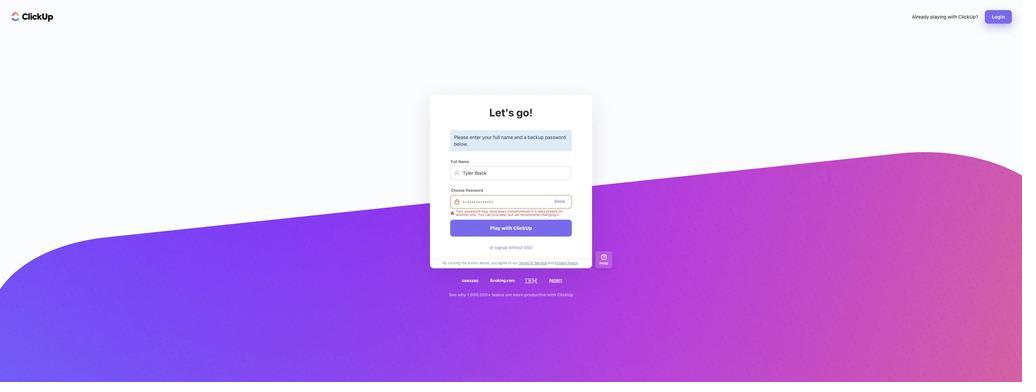 Task type: describe. For each thing, give the bounding box(es) containing it.
another
[[456, 213, 469, 217]]

your
[[482, 135, 492, 140]]

terms
[[519, 261, 529, 265]]

teams
[[492, 292, 504, 297]]

above,
[[479, 261, 490, 265]]

or signup without sso
[[490, 245, 532, 250]]

been
[[498, 209, 506, 213]]

why
[[458, 292, 466, 297]]

policy
[[568, 261, 578, 265]]

or signup without sso link
[[490, 245, 532, 251]]

or
[[490, 245, 494, 250]]

privacy policy link
[[554, 261, 578, 266]]

choose
[[451, 188, 465, 192]]

login link
[[985, 10, 1012, 24]]

play with clickup
[[490, 225, 532, 231]]

1,000,000+
[[467, 292, 491, 297]]

with inside button
[[502, 225, 512, 231]]

play
[[490, 225, 501, 231]]

we
[[514, 213, 519, 217]]

changing
[[541, 213, 556, 217]]

Choose Password password field
[[450, 195, 572, 209]]

.
[[578, 261, 579, 265]]

see
[[449, 292, 457, 297]]

go!
[[516, 106, 533, 119]]

without
[[509, 245, 523, 250]]

button
[[468, 261, 478, 265]]

help
[[600, 261, 608, 266]]

please enter your full name and a backup password below.
[[454, 135, 566, 147]]

clicking
[[448, 261, 461, 265]]

by clicking the button above, you agree to our terms of service and privacy policy .
[[443, 261, 579, 265]]

a inside your password may have been compromised in a data breach on another site. you can proceed, but we recommend changing it.
[[535, 209, 537, 213]]

of
[[530, 261, 534, 265]]

sign up element
[[450, 131, 572, 237]]

sso
[[524, 245, 532, 250]]

your password may have been compromised in a data breach on another site. you can proceed, but we recommend changing it.
[[456, 209, 563, 217]]

proceed,
[[492, 213, 507, 217]]

full
[[451, 159, 457, 164]]

show
[[554, 199, 565, 204]]

name
[[459, 159, 469, 164]]

let's go!
[[489, 106, 533, 119]]

more
[[513, 292, 523, 297]]

our
[[513, 261, 518, 265]]

already
[[912, 14, 929, 20]]

can
[[485, 213, 491, 217]]



Task type: vqa. For each thing, say whether or not it's contained in the screenshot.
Upgrade
no



Task type: locate. For each thing, give the bounding box(es) containing it.
playing
[[930, 14, 947, 20]]

1 vertical spatial a
[[535, 209, 537, 213]]

1 horizontal spatial and
[[548, 261, 554, 265]]

1 vertical spatial and
[[548, 261, 554, 265]]

show link
[[554, 199, 565, 204]]

login
[[992, 14, 1005, 20]]

a inside please enter your full name and a backup password below.
[[524, 135, 526, 140]]

below.
[[454, 141, 468, 147]]

and inside please enter your full name and a backup password below.
[[514, 135, 523, 140]]

2 horizontal spatial with
[[948, 14, 957, 20]]

0 vertical spatial with
[[948, 14, 957, 20]]

to
[[508, 261, 512, 265]]

privacy
[[555, 261, 567, 265]]

with
[[948, 14, 957, 20], [502, 225, 512, 231], [547, 292, 556, 297]]

terms of service link
[[518, 261, 548, 266]]

on
[[559, 209, 563, 213]]

productive
[[524, 292, 546, 297]]

and left "privacy"
[[548, 261, 554, 265]]

clickup down we
[[513, 225, 532, 231]]

full
[[493, 135, 500, 140]]

password
[[545, 135, 566, 140], [465, 209, 481, 213]]

with right playing
[[948, 14, 957, 20]]

0 vertical spatial a
[[524, 135, 526, 140]]

clickup?
[[959, 14, 978, 20]]

please
[[454, 135, 468, 140]]

a
[[524, 135, 526, 140], [535, 209, 537, 213]]

the
[[462, 261, 467, 265]]

agree
[[498, 261, 507, 265]]

1 horizontal spatial password
[[545, 135, 566, 140]]

1 vertical spatial with
[[502, 225, 512, 231]]

full name
[[451, 159, 469, 164]]

already playing with clickup?
[[912, 14, 978, 20]]

0 horizontal spatial and
[[514, 135, 523, 140]]

1 vertical spatial clickup
[[557, 292, 573, 297]]

1 vertical spatial password
[[465, 209, 481, 213]]

play with clickup button
[[450, 220, 572, 237]]

with right play
[[502, 225, 512, 231]]

and right name
[[514, 135, 523, 140]]

have
[[489, 209, 497, 213]]

recommend
[[520, 213, 540, 217]]

clickup inside button
[[513, 225, 532, 231]]

you
[[478, 213, 484, 217]]

data
[[538, 209, 545, 213]]

are
[[505, 292, 512, 297]]

in
[[531, 209, 534, 213]]

help link
[[596, 252, 612, 268]]

0 horizontal spatial a
[[524, 135, 526, 140]]

signup
[[495, 245, 508, 250]]

2 vertical spatial with
[[547, 292, 556, 297]]

but
[[508, 213, 513, 217]]

1 horizontal spatial with
[[547, 292, 556, 297]]

see why 1,000,000+ teams are more productive with clickup
[[449, 292, 573, 297]]

password right backup
[[545, 135, 566, 140]]

clickup right productive
[[557, 292, 573, 297]]

compromised
[[507, 209, 530, 213]]

with right productive
[[547, 292, 556, 297]]

let's
[[489, 106, 514, 119]]

0 horizontal spatial password
[[465, 209, 481, 213]]

breach
[[546, 209, 558, 213]]

it.
[[557, 213, 560, 217]]

0 horizontal spatial clickup
[[513, 225, 532, 231]]

backup
[[528, 135, 544, 140]]

enter
[[470, 135, 481, 140]]

0 vertical spatial password
[[545, 135, 566, 140]]

0 vertical spatial clickup
[[513, 225, 532, 231]]

you
[[491, 261, 497, 265]]

service
[[534, 261, 547, 265]]

may
[[482, 209, 488, 213]]

by
[[443, 261, 447, 265]]

clickup
[[513, 225, 532, 231], [557, 292, 573, 297]]

a right in
[[535, 209, 537, 213]]

choose password
[[451, 188, 483, 192]]

site.
[[470, 213, 477, 217]]

password left may at the left
[[465, 209, 481, 213]]

and
[[514, 135, 523, 140], [548, 261, 554, 265]]

password
[[466, 188, 483, 192]]

0 vertical spatial and
[[514, 135, 523, 140]]

password inside your password may have been compromised in a data breach on another site. you can proceed, but we recommend changing it.
[[465, 209, 481, 213]]

1 horizontal spatial clickup
[[557, 292, 573, 297]]

a left backup
[[524, 135, 526, 140]]

1 horizontal spatial a
[[535, 209, 537, 213]]

0 horizontal spatial with
[[502, 225, 512, 231]]

password inside please enter your full name and a backup password below.
[[545, 135, 566, 140]]

your
[[456, 209, 464, 213]]

clickup - home image
[[11, 11, 53, 22]]

name
[[501, 135, 513, 140]]



